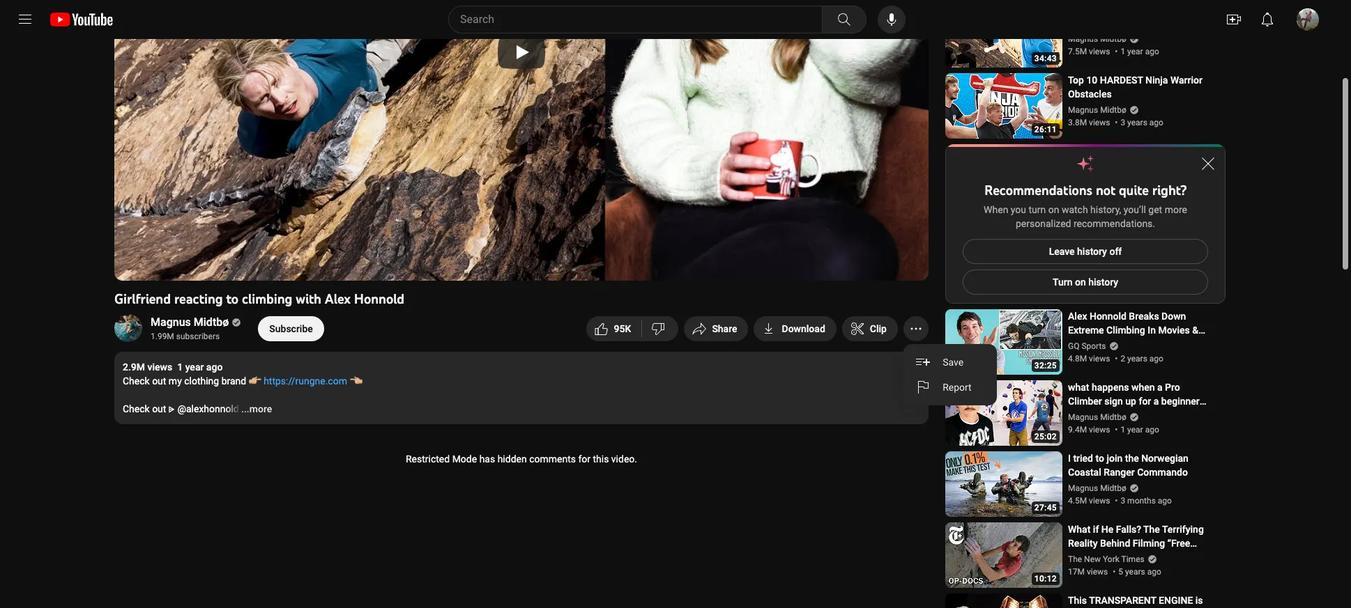 Task type: describe. For each thing, give the bounding box(es) containing it.
ago for top 10 hardest ninja warrior obstacles
[[1150, 118, 1164, 128]]

this transparent engine is
[[1069, 596, 1204, 609]]

engine
[[1159, 596, 1194, 607]]

years for terrifying
[[1126, 568, 1146, 577]]

9.4m views
[[1069, 425, 1111, 435]]

32 minutes, 25 seconds element
[[1035, 361, 1057, 371]]

is
[[1196, 596, 1204, 607]]

0 vertical spatial 5
[[620, 324, 625, 335]]

top 10 hardest ninja warrior obstacles
[[1069, 75, 1203, 100]]

restricted mode has hidden comments for this video.
[[406, 454, 637, 465]]

i tried to join the norwegian coastal ranger commando
[[1069, 453, 1189, 478]]

quite
[[1119, 182, 1149, 199]]

on inside turn on history button
[[1075, 277, 1086, 288]]

magnus for top
[[1069, 105, 1099, 115]]

Leave history off text field
[[1049, 246, 1122, 257]]

alex honnold breaks down extreme climbing in movies & tv | gq sports
[[1069, 311, 1199, 350]]

hardest
[[1100, 75, 1144, 86]]

climber
[[1069, 396, 1103, 407]]

falls?
[[1116, 524, 1142, 536]]

25:02
[[1035, 432, 1057, 442]]

gq inside alex honnold breaks down extreme climbing in movies & tv | gq sports
[[1088, 339, 1102, 350]]

what
[[1069, 382, 1090, 393]]

9.4m
[[1069, 425, 1087, 435]]

to for join
[[1096, 453, 1105, 465]]

views for 7.5m views
[[1089, 47, 1111, 56]]

for inside what happens when a pro climber sign up for a beginner course
[[1139, 396, 1152, 407]]

girlfriend reacting to climbing with alex honnold
[[114, 291, 405, 308]]

reality
[[1069, 538, 1098, 550]]

1 year ago for 7.5m views
[[1121, 47, 1160, 56]]

34:43 link
[[946, 2, 1063, 69]]

...more
[[241, 404, 272, 415]]

the
[[1126, 453, 1139, 465]]

10
[[1087, 75, 1098, 86]]

get
[[1149, 204, 1163, 216]]

in
[[1148, 325, 1156, 336]]

this
[[1069, 596, 1087, 607]]

1 vertical spatial history
[[1089, 277, 1119, 288]]

1 vertical spatial 1
[[177, 362, 183, 373]]

warrior
[[1171, 75, 1203, 86]]

turn on history button
[[963, 270, 1209, 295]]

1 vertical spatial for
[[578, 454, 591, 465]]

midtbø up 7.5m views
[[1101, 34, 1127, 44]]

subscribers
[[176, 332, 220, 342]]

on inside recommendations not quite right? when you turn on watch history, you'll get more personalized recommendations.
[[1049, 204, 1060, 216]]

ninja
[[1146, 75, 1169, 86]]

10 minutes, 12 seconds element
[[1035, 575, 1057, 584]]

years for obstacles
[[1128, 118, 1148, 128]]

1 vertical spatial 5
[[1119, 568, 1124, 577]]

26:11
[[1035, 125, 1057, 135]]

out inside 👈🏼 check out ⌲ @alexhonnold
[[152, 404, 166, 415]]

views for 4.8m views
[[1089, 354, 1111, 364]]

if
[[1093, 524, 1099, 536]]

right?
[[1153, 182, 1187, 199]]

1 for 9.4m views
[[1121, 425, 1126, 435]]

avatar image image
[[1297, 8, 1320, 31]]

transparent
[[1090, 596, 1157, 607]]

tried
[[1074, 453, 1094, 465]]

year for 9.4m views
[[1128, 425, 1144, 435]]

behind
[[1101, 538, 1131, 550]]

ago up the clothing on the bottom
[[206, 362, 223, 373]]

midtbø for top
[[1101, 105, 1127, 115]]

when
[[1132, 382, 1155, 393]]

1 out from the top
[[152, 376, 166, 387]]

off
[[1110, 246, 1122, 257]]

magnus midtbø link
[[151, 315, 230, 331]]

2
[[1121, 354, 1126, 364]]

magnus inside magnus midtbø "link"
[[151, 316, 191, 329]]

9 5 k
[[614, 324, 631, 335]]

has
[[480, 454, 495, 465]]

save option
[[904, 350, 997, 375]]

magnus for what
[[1069, 413, 1099, 423]]

Share text field
[[712, 324, 738, 335]]

brand
[[222, 376, 246, 387]]

commando
[[1138, 467, 1188, 478]]

top
[[1069, 75, 1085, 86]]

👈🏼 check out ⌲ @alexhonnold
[[123, 376, 362, 415]]

this transparent engine is fascinating (how engines work) - smarter every day 292 by smartereveryday 183,329 views 5 hours ago 24 minutes element
[[1069, 594, 1209, 609]]

34:43
[[1035, 54, 1057, 63]]

magnus midtbø for what
[[1069, 413, 1127, 423]]

subscribe button
[[258, 317, 324, 342]]

magnus for i
[[1069, 484, 1099, 494]]

watch
[[1062, 204, 1088, 216]]

turn
[[1029, 204, 1046, 216]]

video.
[[612, 454, 637, 465]]

i
[[1069, 453, 1071, 465]]

...more button
[[241, 402, 272, 416]]

you
[[1011, 204, 1027, 216]]

report
[[943, 382, 972, 393]]

years for climbing
[[1128, 354, 1148, 364]]

alex honnold breaks down extreme climbing in movies & tv | gq sports by gq sports 4,899,459 views 2 years ago 32 minutes element
[[1069, 310, 1209, 350]]

pro
[[1165, 382, 1181, 393]]

this
[[593, 454, 609, 465]]

views for 9.4m views
[[1089, 425, 1111, 435]]

docs
[[1114, 552, 1136, 564]]

restricted
[[406, 454, 450, 465]]

you'll
[[1124, 204, 1147, 216]]

| inside alex honnold breaks down extreme climbing in movies & tv | gq sports
[[1083, 339, 1086, 350]]

clip button
[[842, 317, 898, 342]]

Turn on history text field
[[1053, 277, 1119, 288]]

leave
[[1049, 246, 1075, 257]]

ago for alex honnold breaks down extreme climbing in movies & tv | gq sports
[[1150, 354, 1164, 364]]

mode
[[452, 454, 477, 465]]

to for climbing
[[226, 291, 239, 308]]

midtbø for what
[[1101, 413, 1127, 423]]

ago up ninja
[[1146, 47, 1160, 56]]

what happens when a pro climber sign up for a beginner course by magnus midtbø 9,479,844 views 1 year ago 25 minutes element
[[1069, 381, 1209, 421]]

ago for what if he falls? the terrifying reality behind filming "free solo" | op-docs
[[1148, 568, 1162, 577]]

0 vertical spatial alex
[[325, 291, 351, 308]]

17m
[[1069, 568, 1085, 577]]

https://rungne.com
[[264, 376, 347, 387]]

👈🏼
[[350, 376, 362, 387]]

3 for norwegian
[[1121, 497, 1126, 506]]

check inside 👈🏼 check out ⌲ @alexhonnold
[[123, 404, 150, 415]]

Search text field
[[460, 10, 820, 29]]

⌲
[[169, 404, 175, 415]]

1 vertical spatial 1 year ago
[[177, 362, 223, 373]]

personalized
[[1016, 218, 1072, 229]]

recommendations.
[[1074, 218, 1156, 229]]

clothing
[[184, 376, 219, 387]]

25 minutes, 2 seconds element
[[1035, 432, 1057, 442]]

op-
[[1099, 552, 1114, 564]]

@alexhonnold
[[177, 404, 239, 415]]

2.9m views
[[123, 362, 172, 373]]

sports up '4.8m views' on the bottom right
[[1082, 342, 1107, 352]]

views for 3.8m views
[[1089, 118, 1111, 128]]

27:45
[[1035, 504, 1057, 513]]

magnus up 7.5m
[[1069, 34, 1099, 44]]



Task type: vqa. For each thing, say whether or not it's contained in the screenshot.


Task type: locate. For each thing, give the bounding box(es) containing it.
1 up my on the left of the page
[[177, 362, 183, 373]]

27:45 link
[[946, 452, 1063, 519]]

0 vertical spatial for
[[1139, 396, 1152, 407]]

honnold inside alex honnold breaks down extreme climbing in movies & tv | gq sports
[[1090, 311, 1127, 322]]

he
[[1102, 524, 1114, 536]]

download button
[[754, 317, 837, 342]]

2 vertical spatial year
[[1128, 425, 1144, 435]]

1 vertical spatial on
[[1075, 277, 1086, 288]]

0 vertical spatial check
[[123, 376, 150, 387]]

2 3 from the top
[[1121, 497, 1126, 506]]

3 for obstacles
[[1121, 118, 1126, 128]]

Subscribe text field
[[269, 324, 313, 335]]

happens
[[1092, 382, 1130, 393]]

views down gq sports
[[1089, 354, 1111, 364]]

recommendations not quite right? when you turn on watch history, you'll get more personalized recommendations.
[[984, 182, 1190, 229]]

years down times
[[1126, 568, 1146, 577]]

0 vertical spatial year
[[1128, 47, 1144, 56]]

1 vertical spatial honnold
[[1090, 311, 1127, 322]]

0 vertical spatial on
[[1049, 204, 1060, 216]]

1 horizontal spatial the
[[1144, 524, 1160, 536]]

| right the 'tv'
[[1083, 339, 1086, 350]]

out left my on the left of the page
[[152, 376, 166, 387]]

history
[[1078, 246, 1108, 257], [1089, 277, 1119, 288]]

list box containing save
[[904, 345, 997, 406]]

this transparent engine is link
[[1069, 594, 1209, 609]]

the
[[1144, 524, 1160, 536], [1069, 555, 1083, 565]]

history left "off"
[[1078, 246, 1108, 257]]

1 vertical spatial out
[[152, 404, 166, 415]]

34 minutes, 43 seconds element
[[1035, 54, 1057, 63]]

Clip text field
[[870, 324, 887, 335]]

a down when
[[1154, 396, 1159, 407]]

26:11 link
[[946, 73, 1063, 140]]

year down what happens when a pro climber sign up for a beginner course
[[1128, 425, 1144, 435]]

0 horizontal spatial the
[[1069, 555, 1083, 565]]

views right 9.4m
[[1089, 425, 1111, 435]]

york
[[1103, 555, 1120, 565]]

32:25 link
[[946, 310, 1063, 377]]

magnus midtbø
[[1069, 34, 1127, 44], [1069, 105, 1127, 115], [151, 316, 229, 329], [1069, 413, 1127, 423], [1069, 484, 1127, 494]]

0 vertical spatial the
[[1144, 524, 1160, 536]]

3 months ago
[[1121, 497, 1172, 506]]

sports up 2
[[1104, 339, 1133, 350]]

turn
[[1053, 277, 1073, 288]]

ago for what happens when a pro climber sign up for a beginner course
[[1146, 425, 1160, 435]]

0 horizontal spatial gq
[[1069, 342, 1080, 352]]

year for 7.5m views
[[1128, 47, 1144, 56]]

2 vertical spatial years
[[1126, 568, 1146, 577]]

gq up 4.8m
[[1069, 342, 1080, 352]]

months
[[1128, 497, 1156, 506]]

1 vertical spatial alex
[[1069, 311, 1088, 322]]

new
[[1085, 555, 1101, 565]]

check out my clothing brand 👉🏼 https://rungne.com
[[123, 376, 347, 387]]

sports inside alex honnold breaks down extreme climbing in movies & tv | gq sports
[[1104, 339, 1133, 350]]

ago
[[1146, 47, 1160, 56], [1150, 118, 1164, 128], [1150, 354, 1164, 364], [206, 362, 223, 373], [1146, 425, 1160, 435], [1158, 497, 1172, 506], [1148, 568, 1162, 577]]

1 year ago up the clothing on the bottom
[[177, 362, 223, 373]]

up
[[1126, 396, 1137, 407]]

clip
[[870, 324, 887, 335]]

for left this
[[578, 454, 591, 465]]

5 years ago
[[1119, 568, 1162, 577]]

terrifying
[[1163, 524, 1204, 536]]

26 minutes, 11 seconds element
[[1035, 125, 1057, 135]]

save
[[943, 357, 964, 368]]

magnus up 3.8m
[[1069, 105, 1099, 115]]

magnus up 1.99m
[[151, 316, 191, 329]]

1 3 from the top
[[1121, 118, 1126, 128]]

what if he falls? the terrifying reality behind filming "free solo" | op-docs by the new york times 17,297,908 views 5 years ago 10 minutes, 12 seconds element
[[1069, 523, 1209, 564]]

midtbø down sign
[[1101, 413, 1127, 423]]

history down "off"
[[1089, 277, 1119, 288]]

1 up the hardest
[[1121, 47, 1126, 56]]

10:12
[[1035, 575, 1057, 584]]

gq up '4.8m views' on the bottom right
[[1088, 339, 1102, 350]]

1 vertical spatial |
[[1094, 552, 1096, 564]]

0 vertical spatial history
[[1078, 246, 1108, 257]]

magnus midtbø up 7.5m views
[[1069, 34, 1127, 44]]

extreme
[[1069, 325, 1105, 336]]

recommendations
[[985, 182, 1093, 199]]

tv
[[1069, 339, 1081, 350]]

0 vertical spatial honnold
[[354, 291, 405, 308]]

1 vertical spatial a
[[1154, 396, 1159, 407]]

check left ⌲
[[123, 404, 150, 415]]

what
[[1069, 524, 1091, 536]]

1 vertical spatial years
[[1128, 354, 1148, 364]]

27 minutes, 45 seconds element
[[1035, 504, 1057, 513]]

midtbø down ranger at the bottom right of the page
[[1101, 484, 1127, 494]]

0 horizontal spatial |
[[1083, 339, 1086, 350]]

2 out from the top
[[152, 404, 166, 415]]

1 up join
[[1121, 425, 1126, 435]]

3.8m
[[1069, 118, 1087, 128]]

solo"
[[1069, 552, 1091, 564]]

honnold
[[354, 291, 405, 308], [1090, 311, 1127, 322]]

magnus midtbø up "1.99m subscribers"
[[151, 316, 229, 329]]

on
[[1049, 204, 1060, 216], [1075, 277, 1086, 288]]

to left join
[[1096, 453, 1105, 465]]

sign
[[1105, 396, 1123, 407]]

0 vertical spatial out
[[152, 376, 166, 387]]

Download text field
[[782, 324, 826, 335]]

year up the clothing on the bottom
[[185, 362, 204, 373]]

magnus up 4.5m
[[1069, 484, 1099, 494]]

3 right 3.8m views
[[1121, 118, 1126, 128]]

1 vertical spatial year
[[185, 362, 204, 373]]

1 for 7.5m views
[[1121, 47, 1126, 56]]

ago down filming
[[1148, 568, 1162, 577]]

ago for i tried to join the norwegian coastal ranger commando
[[1158, 497, 1172, 506]]

top 10 hardest ninja warrior obstacles by magnus midtbø 3,884,632 views 3 years ago 26 minutes element
[[1069, 73, 1209, 101]]

views right 7.5m
[[1089, 47, 1111, 56]]

years right 2
[[1128, 354, 1148, 364]]

beginner
[[1162, 396, 1200, 407]]

1 year ago down what happens when a pro climber sign up for a beginner course
[[1121, 425, 1160, 435]]

17m views
[[1069, 568, 1108, 577]]

share button
[[684, 317, 749, 342]]

to right reacting
[[226, 291, 239, 308]]

times
[[1122, 555, 1145, 565]]

hidden
[[498, 454, 527, 465]]

1 check from the top
[[123, 376, 150, 387]]

1.99m subscribers
[[151, 332, 220, 342]]

years down the top 10 hardest ninja warrior obstacles by magnus midtbø 3,884,632 views 3 years ago 26 minutes element
[[1128, 118, 1148, 128]]

views for 4.5m views
[[1089, 497, 1111, 506]]

2 vertical spatial 1 year ago
[[1121, 425, 1160, 435]]

list box
[[904, 345, 997, 406]]

0 vertical spatial a
[[1158, 382, 1163, 393]]

views right 3.8m
[[1089, 118, 1111, 128]]

1 horizontal spatial on
[[1075, 277, 1086, 288]]

1 year ago for 9.4m views
[[1121, 425, 1160, 435]]

1 horizontal spatial to
[[1096, 453, 1105, 465]]

0 horizontal spatial 5
[[620, 324, 625, 335]]

views right 4.5m
[[1089, 497, 1111, 506]]

&
[[1193, 325, 1199, 336]]

1 vertical spatial to
[[1096, 453, 1105, 465]]

magnus midtbø up 4.5m views
[[1069, 484, 1127, 494]]

views for 2.9m views
[[148, 362, 172, 373]]

comments
[[529, 454, 576, 465]]

alex right with
[[325, 291, 351, 308]]

1 horizontal spatial 5
[[1119, 568, 1124, 577]]

the up filming
[[1144, 524, 1160, 536]]

1.99m
[[151, 332, 174, 342]]

1 horizontal spatial for
[[1139, 396, 1152, 407]]

5
[[620, 324, 625, 335], [1119, 568, 1124, 577]]

ago down in at the bottom right of the page
[[1150, 354, 1164, 364]]

magnus midtbø up 3.8m views
[[1069, 105, 1127, 115]]

to inside i tried to join the norwegian coastal ranger commando
[[1096, 453, 1105, 465]]

alex
[[325, 291, 351, 308], [1069, 311, 1088, 322]]

ago up 'norwegian'
[[1146, 425, 1160, 435]]

0 vertical spatial 1 year ago
[[1121, 47, 1160, 56]]

magnus
[[1069, 34, 1099, 44], [1069, 105, 1099, 115], [151, 316, 191, 329], [1069, 413, 1099, 423], [1069, 484, 1099, 494]]

magnus up 9.4m
[[1069, 413, 1099, 423]]

1 vertical spatial check
[[123, 404, 150, 415]]

| inside what if he falls? the terrifying reality behind filming "free solo" | op-docs
[[1094, 552, 1096, 564]]

0 vertical spatial |
[[1083, 339, 1086, 350]]

2 check from the top
[[123, 404, 150, 415]]

for down when
[[1139, 396, 1152, 407]]

magnus midtbø for top
[[1069, 105, 1127, 115]]

what if he falls? the terrifying reality behind filming "free solo" | op-docs
[[1069, 524, 1204, 564]]

0 horizontal spatial honnold
[[354, 291, 405, 308]]

download
[[782, 324, 826, 335]]

report option
[[904, 375, 997, 400]]

the inside what if he falls? the terrifying reality behind filming "free solo" | op-docs
[[1144, 524, 1160, 536]]

None search field
[[423, 6, 870, 33]]

0 horizontal spatial on
[[1049, 204, 1060, 216]]

7.5m views
[[1069, 47, 1111, 56]]

7.5m
[[1069, 47, 1087, 56]]

history,
[[1091, 204, 1122, 216]]

midtbø for i
[[1101, 484, 1127, 494]]

magnus midtbø up 9.4m views on the bottom right of page
[[1069, 413, 1127, 423]]

views up my on the left of the page
[[148, 362, 172, 373]]

1 year ago up ninja
[[1121, 47, 1160, 56]]

magnus midtbø inside "link"
[[151, 316, 229, 329]]

ago down the top 10 hardest ninja warrior obstacles by magnus midtbø 3,884,632 views 3 years ago 26 minutes element
[[1150, 118, 1164, 128]]

leave history off
[[1049, 246, 1122, 257]]

year up the hardest
[[1128, 47, 1144, 56]]

gq
[[1088, 339, 1102, 350], [1069, 342, 1080, 352]]

leave history off button
[[963, 239, 1209, 264]]

breaks
[[1129, 311, 1160, 322]]

alex inside alex honnold breaks down extreme climbing in movies & tv | gq sports
[[1069, 311, 1088, 322]]

midtbø inside magnus midtbø "link"
[[194, 316, 229, 329]]

0 vertical spatial years
[[1128, 118, 1148, 128]]

1 horizontal spatial gq
[[1088, 339, 1102, 350]]

course
[[1069, 410, 1098, 421]]

1
[[1121, 47, 1126, 56], [177, 362, 183, 373], [1121, 425, 1126, 435]]

climbing
[[242, 291, 293, 308]]

2 vertical spatial 1
[[1121, 425, 1126, 435]]

girlfriend
[[114, 291, 171, 308]]

filming
[[1133, 538, 1166, 550]]

2.9m
[[123, 362, 145, 373]]

1 horizontal spatial honnold
[[1090, 311, 1127, 322]]

1 vertical spatial the
[[1069, 555, 1083, 565]]

midtbø
[[1101, 34, 1127, 44], [1101, 105, 1127, 115], [194, 316, 229, 329], [1101, 413, 1127, 423], [1101, 484, 1127, 494]]

more
[[1165, 204, 1188, 216]]

i tried to join the norwegian coastal ranger commando by magnus midtbø 4,575,651 views 3 months ago 27 minutes element
[[1069, 452, 1209, 480]]

0 horizontal spatial alex
[[325, 291, 351, 308]]

alex up extreme
[[1069, 311, 1088, 322]]

0 vertical spatial 1
[[1121, 47, 1126, 56]]

1 horizontal spatial alex
[[1069, 311, 1088, 322]]

1 horizontal spatial |
[[1094, 552, 1096, 564]]

join
[[1107, 453, 1123, 465]]

check down the 2.9m on the left bottom
[[123, 376, 150, 387]]

magnus midtbø for i
[[1069, 484, 1127, 494]]

views for 17m views
[[1087, 568, 1108, 577]]

1 vertical spatial 3
[[1121, 497, 1126, 506]]

views down the new
[[1087, 568, 1108, 577]]

ranger
[[1104, 467, 1135, 478]]

midtbø up 3.8m views
[[1101, 105, 1127, 115]]

a left pro
[[1158, 382, 1163, 393]]

norwegian
[[1142, 453, 1189, 465]]

4.8m
[[1069, 354, 1087, 364]]

0 vertical spatial 3
[[1121, 118, 1126, 128]]

midtbø up subscribers
[[194, 316, 229, 329]]

3 left months
[[1121, 497, 1126, 506]]

the up 17m
[[1069, 555, 1083, 565]]

0 vertical spatial to
[[226, 291, 239, 308]]

1 year ago
[[1121, 47, 1160, 56], [177, 362, 223, 373], [1121, 425, 1160, 435]]

4.5m
[[1069, 497, 1087, 506]]

0 horizontal spatial to
[[226, 291, 239, 308]]

0 horizontal spatial for
[[578, 454, 591, 465]]

years
[[1128, 118, 1148, 128], [1128, 354, 1148, 364], [1126, 568, 1146, 577]]

youtube video player element
[[114, 0, 929, 281]]

ago right months
[[1158, 497, 1172, 506]]

out left ⌲
[[152, 404, 166, 415]]

4.8m views
[[1069, 354, 1111, 364]]

climbing
[[1107, 325, 1146, 336]]

1.99 million subscribers element
[[151, 331, 239, 343]]

what happens when a pro climber sign up for a beginner course
[[1069, 382, 1200, 421]]

| left the op-
[[1094, 552, 1096, 564]]



